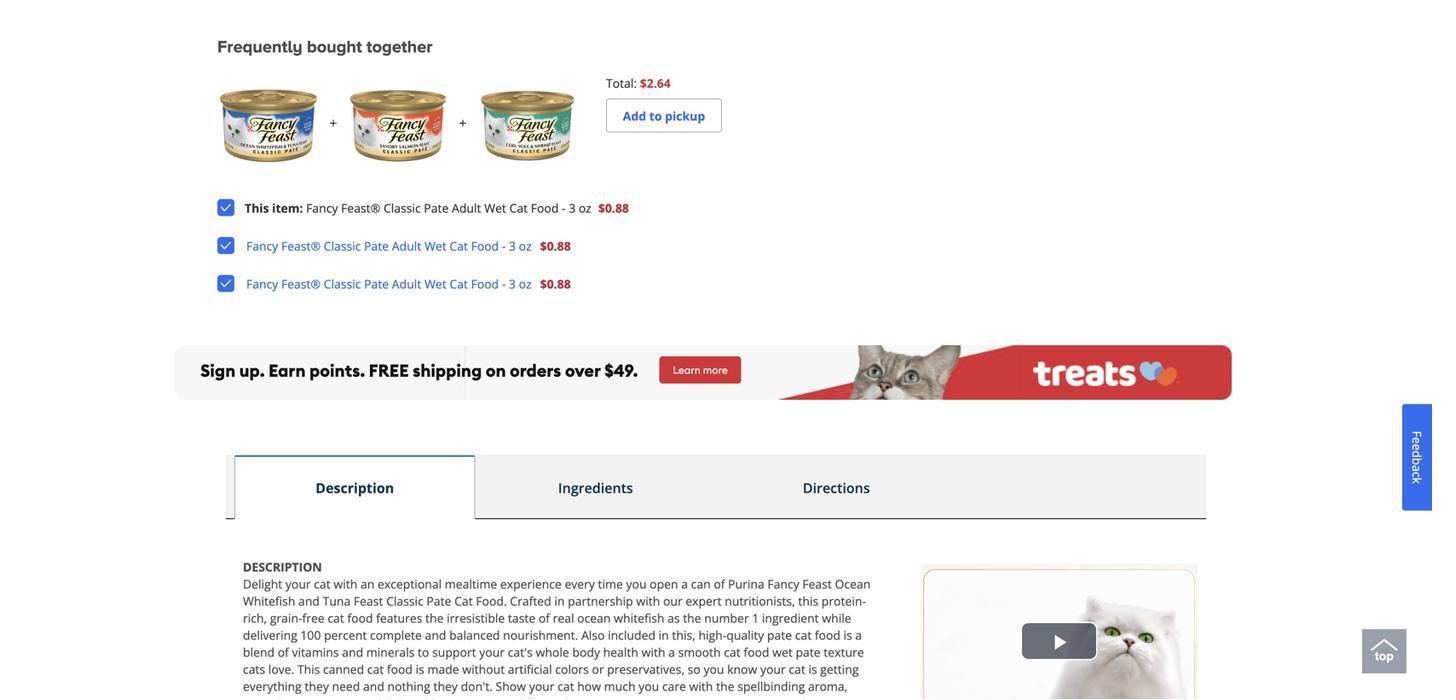 Task type: vqa. For each thing, say whether or not it's contained in the screenshot.
High-
yes



Task type: locate. For each thing, give the bounding box(es) containing it.
f e e d b a c k button
[[1403, 404, 1433, 511]]

of up love.
[[278, 644, 289, 660]]

this left item:
[[245, 200, 269, 216]]

and down percent
[[342, 644, 363, 660]]

need
[[332, 678, 360, 694]]

2 vertical spatial wet
[[425, 276, 447, 292]]

top
[[1376, 650, 1394, 663]]

0 horizontal spatial this
[[245, 200, 269, 216]]

2 vertical spatial oz
[[519, 276, 532, 292]]

don't.
[[461, 678, 493, 694]]

an
[[361, 576, 375, 592]]

you
[[626, 576, 647, 592], [704, 661, 725, 677], [639, 678, 659, 694]]

0 horizontal spatial pate
[[289, 695, 314, 699]]

and
[[299, 593, 320, 609], [425, 627, 446, 643], [342, 644, 363, 660], [363, 678, 385, 694], [360, 695, 382, 699]]

$0.88 for first fancy feast® classic pate adult wet cat food - 3 oz link from the bottom
[[540, 276, 571, 292]]

0 vertical spatial pate
[[768, 627, 792, 643]]

adult
[[452, 200, 481, 216], [392, 238, 422, 254], [392, 276, 422, 292]]

your
[[286, 576, 311, 592], [480, 644, 505, 660], [761, 661, 786, 677], [529, 678, 555, 694]]

0 horizontal spatial fancy feast® classic pate adult wet cat food - 3 oz image
[[217, 75, 320, 177]]

know
[[728, 661, 758, 677]]

wet
[[485, 200, 507, 216], [425, 238, 447, 254], [425, 276, 447, 292]]

a down this,
[[669, 644, 675, 660]]

food
[[348, 610, 373, 626], [815, 627, 841, 643], [744, 644, 770, 660], [387, 661, 413, 677]]

is down the while
[[844, 627, 853, 643]]

1 vertical spatial smooth
[[243, 695, 286, 699]]

None checkbox
[[217, 235, 238, 256], [217, 273, 238, 294], [217, 235, 238, 256], [217, 273, 238, 294]]

0 vertical spatial fancy feast® classic pate adult wet cat food - 3 oz
[[246, 238, 532, 254]]

of
[[714, 576, 725, 592], [539, 610, 550, 626], [278, 644, 289, 660]]

texture up "getting" on the bottom right of page
[[824, 644, 865, 660]]

free
[[302, 610, 325, 626]]

is down to
[[416, 661, 425, 677]]

can
[[691, 576, 711, 592]]

our
[[664, 593, 683, 609]]

a inside f e e d b a c k button
[[1410, 465, 1426, 472]]

1
[[752, 610, 759, 626]]

in
[[555, 593, 565, 609], [659, 627, 669, 643]]

0 horizontal spatial the
[[426, 610, 444, 626]]

1 horizontal spatial in
[[659, 627, 669, 643]]

1 fancy feast® classic pate adult wet cat food - 3 oz from the top
[[246, 238, 532, 254]]

cat down minerals
[[367, 661, 384, 677]]

is up the aroma,
[[809, 661, 818, 677]]

0 horizontal spatial is
[[416, 661, 425, 677]]

0 horizontal spatial texture
[[317, 695, 357, 699]]

purina
[[728, 576, 765, 592], [688, 695, 725, 699]]

1 horizontal spatial texture
[[824, 644, 865, 660]]

cats
[[243, 661, 265, 677]]

of up nourishment.
[[539, 610, 550, 626]]

food down the while
[[815, 627, 841, 643]]

features
[[376, 610, 423, 626]]

cat down colors
[[558, 678, 574, 694]]

1 vertical spatial you
[[704, 661, 725, 677]]

0 vertical spatial purina
[[728, 576, 765, 592]]

bought
[[307, 37, 362, 59]]

2 horizontal spatial is
[[844, 627, 853, 643]]

smooth up so
[[679, 644, 721, 660]]

a left "can"
[[682, 576, 688, 592]]

2 horizontal spatial pate
[[796, 644, 821, 660]]

delight
[[243, 576, 283, 592]]

0 horizontal spatial of
[[278, 644, 289, 660]]

in up real
[[555, 593, 565, 609]]

1 horizontal spatial this
[[298, 661, 320, 677]]

1 vertical spatial fancy feast® classic pate adult wet cat food - 3 oz link
[[241, 271, 537, 297]]

2 vertical spatial adult
[[392, 276, 422, 292]]

learn
[[673, 364, 701, 376]]

0 horizontal spatial feast
[[354, 593, 383, 609]]

2 horizontal spatial the
[[717, 678, 735, 694]]

ocean
[[835, 576, 871, 592]]

2 vertical spatial $0.88
[[540, 276, 571, 292]]

they down made in the bottom of the page
[[434, 678, 458, 694]]

your up flavor
[[529, 678, 555, 694]]

0 vertical spatial oz
[[579, 200, 592, 216]]

purina up nutritionists,
[[728, 576, 765, 592]]

feast down an
[[354, 593, 383, 609]]

texture
[[824, 644, 865, 660], [317, 695, 357, 699]]

None checkbox
[[217, 197, 238, 218]]

1 horizontal spatial purina
[[728, 576, 765, 592]]

0 horizontal spatial in
[[555, 593, 565, 609]]

can't
[[589, 695, 615, 699]]

with up tuna
[[334, 576, 358, 592]]

fancy
[[306, 200, 338, 216], [246, 238, 278, 254], [246, 276, 278, 292], [768, 576, 800, 592], [728, 695, 760, 699]]

1 vertical spatial purina
[[688, 695, 725, 699]]

the down know
[[717, 678, 735, 694]]

1 vertical spatial adult
[[392, 238, 422, 254]]

show
[[496, 678, 526, 694]]

you down preservatives,
[[639, 678, 659, 694]]

colors
[[556, 661, 589, 677]]

feast
[[803, 576, 832, 592], [354, 593, 383, 609], [763, 695, 792, 699]]

whitefish
[[243, 593, 295, 609]]

shipping
[[413, 360, 482, 382]]

1 vertical spatial $0.88
[[540, 238, 571, 254]]

pate right wet
[[796, 644, 821, 660]]

sign
[[200, 360, 236, 382]]

feast down spellbinding
[[763, 695, 792, 699]]

0 vertical spatial this
[[245, 200, 269, 216]]

2 horizontal spatial they
[[561, 695, 586, 699]]

pate
[[768, 627, 792, 643], [796, 644, 821, 660], [289, 695, 314, 699]]

sign up. earn points. free shipping on orders over $49.
[[200, 360, 638, 382]]

they down how
[[561, 695, 586, 699]]

1 vertical spatial 3
[[509, 238, 516, 254]]

food up percent
[[348, 610, 373, 626]]

2 horizontal spatial fancy feast® classic pate adult wet cat food - 3 oz image
[[477, 75, 579, 177]]

2 vertical spatial food
[[471, 276, 499, 292]]

1 vertical spatial fancy feast® classic pate adult wet cat food - 3 oz
[[246, 276, 532, 292]]

0 vertical spatial fancy feast® classic pate adult wet cat food - 3 oz link
[[241, 233, 537, 259]]

1 fancy feast® classic pate adult wet cat food - 3 oz image from the left
[[217, 75, 320, 177]]

1 vertical spatial texture
[[317, 695, 357, 699]]

feast®
[[341, 200, 381, 216], [281, 238, 321, 254], [281, 276, 321, 292]]

total: $2.64
[[606, 75, 671, 91]]

your down description
[[286, 576, 311, 592]]

tab list
[[226, 455, 1207, 519]]

exceptional
[[378, 576, 442, 592]]

1 vertical spatial of
[[539, 610, 550, 626]]

quality
[[727, 627, 764, 643]]

2 vertical spatial of
[[278, 644, 289, 660]]

pate down everything
[[289, 695, 314, 699]]

your up spellbinding
[[761, 661, 786, 677]]

cat inside description delight your cat with an exceptional mealtime experience every time you open a can of purina fancy feast ocean whitefish and tuna feast classic pate cat food. crafted in partnership with our expert nutritionists, this protein- rich, grain-free cat food features the irresistible taste of real ocean whitefish as the number 1 ingredient while delivering 100 percent complete and balanced nourishment. also included in this, high-quality pate cat food is a blend of vitamins and minerals to support your cat's whole body health with a smooth cat food wet pate texture cats love. this canned cat food is made without artificial colors or preservatives, so you know your cat is getting everything they need and nothing they don't. show your cat how much you care with the spellbinding aroma, smooth pate texture and delectable gourmet meal flavor they can't resist. every purina fancy feast classic p
[[455, 593, 473, 609]]

you right time
[[626, 576, 647, 592]]

2 vertical spatial feast
[[763, 695, 792, 699]]

a
[[1410, 465, 1426, 472], [682, 576, 688, 592], [856, 627, 862, 643], [669, 644, 675, 660]]

of right "can"
[[714, 576, 725, 592]]

pate
[[424, 200, 449, 216], [364, 238, 389, 254], [364, 276, 389, 292], [427, 593, 452, 609]]

with up preservatives,
[[642, 644, 666, 660]]

description delight your cat with an exceptional mealtime experience every time you open a can of purina fancy feast ocean whitefish and tuna feast classic pate cat food. crafted in partnership with our expert nutritionists, this protein- rich, grain-free cat food features the irresistible taste of real ocean whitefish as the number 1 ingredient while delivering 100 percent complete and balanced nourishment. also included in this, high-quality pate cat food is a blend of vitamins and minerals to support your cat's whole body health with a smooth cat food wet pate texture cats love. this canned cat food is made without artificial colors or preservatives, so you know your cat is getting everything they need and nothing they don't. show your cat how much you care with the spellbinding aroma, smooth pate texture and delectable gourmet meal flavor they can't resist. every purina fancy feast classic p
[[243, 559, 880, 699]]

2 fancy feast® classic pate adult wet cat food - 3 oz link from the top
[[241, 271, 537, 297]]

0 horizontal spatial purina
[[688, 695, 725, 699]]

1 e from the top
[[1410, 437, 1426, 444]]

in down 'as'
[[659, 627, 669, 643]]

smooth
[[679, 644, 721, 660], [243, 695, 286, 699]]

0 vertical spatial -
[[562, 200, 566, 216]]

learn more
[[673, 364, 728, 376]]

you right so
[[704, 661, 725, 677]]

1 horizontal spatial of
[[539, 610, 550, 626]]

cat up tuna
[[314, 576, 331, 592]]

texture down need
[[317, 695, 357, 699]]

they
[[305, 678, 329, 694], [434, 678, 458, 694], [561, 695, 586, 699]]

2 vertical spatial you
[[639, 678, 659, 694]]

0 vertical spatial smooth
[[679, 644, 721, 660]]

frequently bought together
[[217, 37, 433, 59]]

2 fancy feast® classic pate adult wet cat food - 3 oz from the top
[[246, 276, 532, 292]]

2 vertical spatial feast®
[[281, 276, 321, 292]]

the right 'as'
[[683, 610, 702, 626]]

1 vertical spatial this
[[298, 661, 320, 677]]

1 vertical spatial pate
[[796, 644, 821, 660]]

cat
[[510, 200, 528, 216], [450, 238, 468, 254], [450, 276, 468, 292], [455, 593, 473, 609]]

they left need
[[305, 678, 329, 694]]

food
[[531, 200, 559, 216], [471, 238, 499, 254], [471, 276, 499, 292]]

d
[[1410, 451, 1426, 458]]

everything
[[243, 678, 302, 694]]

1 horizontal spatial feast
[[763, 695, 792, 699]]

cat's
[[508, 644, 533, 660]]

getting
[[821, 661, 859, 677]]

and up free
[[299, 593, 320, 609]]

1 horizontal spatial smooth
[[679, 644, 721, 660]]

pate up wet
[[768, 627, 792, 643]]

1 horizontal spatial pate
[[768, 627, 792, 643]]

0 vertical spatial feast
[[803, 576, 832, 592]]

cat down ingredient
[[796, 627, 812, 643]]

0 vertical spatial $0.88
[[599, 200, 629, 216]]

fancy feast® classic pate adult wet cat food - 3 oz
[[246, 238, 532, 254], [246, 276, 532, 292]]

region
[[921, 564, 1198, 699]]

as
[[668, 610, 680, 626]]

e up d
[[1410, 437, 1426, 444]]

e down f
[[1410, 444, 1426, 451]]

grain-
[[270, 610, 302, 626]]

this down vitamins
[[298, 661, 320, 677]]

1 vertical spatial in
[[659, 627, 669, 643]]

2 horizontal spatial of
[[714, 576, 725, 592]]

the right features
[[426, 610, 444, 626]]

mealtime
[[445, 576, 497, 592]]

a up k
[[1410, 465, 1426, 472]]

1 horizontal spatial is
[[809, 661, 818, 677]]

aroma,
[[809, 678, 848, 694]]

1 horizontal spatial fancy feast® classic pate adult wet cat food - 3 oz image
[[347, 75, 449, 177]]

region inside description tab panel
[[921, 564, 1198, 699]]

f
[[1410, 431, 1426, 437]]

protein-
[[822, 593, 867, 609]]

with
[[334, 576, 358, 592], [637, 593, 660, 609], [642, 644, 666, 660], [690, 678, 713, 694]]

3 fancy feast® classic pate adult wet cat food - 3 oz image from the left
[[477, 75, 579, 177]]

2 vertical spatial pate
[[289, 695, 314, 699]]

1 fancy feast® classic pate adult wet cat food - 3 oz link from the top
[[241, 233, 537, 259]]

whole
[[536, 644, 570, 660]]

1 vertical spatial feast
[[354, 593, 383, 609]]

purina down so
[[688, 695, 725, 699]]

0 vertical spatial texture
[[824, 644, 865, 660]]

this inside description delight your cat with an exceptional mealtime experience every time you open a can of purina fancy feast ocean whitefish and tuna feast classic pate cat food. crafted in partnership with our expert nutritionists, this protein- rich, grain-free cat food features the irresistible taste of real ocean whitefish as the number 1 ingredient while delivering 100 percent complete and balanced nourishment. also included in this, high-quality pate cat food is a blend of vitamins and minerals to support your cat's whole body health with a smooth cat food wet pate texture cats love. this canned cat food is made without artificial colors or preservatives, so you know your cat is getting everything they need and nothing they don't. show your cat how much you care with the spellbinding aroma, smooth pate texture and delectable gourmet meal flavor they can't resist. every purina fancy feast classic p
[[298, 661, 320, 677]]

fancy feast® classic pate adult wet cat food - 3 oz image
[[217, 75, 320, 177], [347, 75, 449, 177], [477, 75, 579, 177]]

every
[[655, 695, 685, 699]]

so
[[688, 661, 701, 677]]

adult for first fancy feast® classic pate adult wet cat food - 3 oz link from the bottom
[[392, 276, 422, 292]]

feast up the this
[[803, 576, 832, 592]]

k
[[1410, 478, 1426, 484]]

smooth down everything
[[243, 695, 286, 699]]

how
[[578, 678, 601, 694]]



Task type: describe. For each thing, give the bounding box(es) containing it.
rich,
[[243, 610, 267, 626]]

artificial
[[508, 661, 552, 677]]

with down so
[[690, 678, 713, 694]]

2 vertical spatial -
[[502, 276, 506, 292]]

up.
[[239, 360, 265, 382]]

directions
[[803, 479, 870, 497]]

open
[[650, 576, 679, 592]]

this
[[799, 593, 819, 609]]

earn
[[269, 360, 306, 382]]

description tab panel
[[226, 528, 1207, 699]]

or
[[592, 661, 604, 677]]

2 fancy feast® classic pate adult wet cat food - 3 oz image from the left
[[347, 75, 449, 177]]

1 vertical spatial food
[[471, 238, 499, 254]]

food up nothing
[[387, 661, 413, 677]]

preservatives,
[[607, 661, 685, 677]]

tab list containing description
[[226, 455, 1207, 519]]

made
[[428, 661, 459, 677]]

0 horizontal spatial they
[[305, 678, 329, 694]]

0 vertical spatial adult
[[452, 200, 481, 216]]

back to top image
[[1371, 632, 1399, 659]]

time
[[598, 576, 623, 592]]

spellbinding
[[738, 678, 805, 694]]

experience
[[501, 576, 562, 592]]

item:
[[272, 200, 303, 216]]

nutritionists,
[[725, 593, 796, 609]]

cat down wet
[[789, 661, 806, 677]]

body
[[573, 644, 600, 660]]

ocean
[[578, 610, 611, 626]]

ingredients
[[558, 479, 633, 497]]

on
[[486, 360, 506, 382]]

food down quality
[[744, 644, 770, 660]]

while
[[822, 610, 852, 626]]

free
[[369, 360, 409, 382]]

1 vertical spatial -
[[502, 238, 506, 254]]

more
[[703, 364, 728, 376]]

to
[[418, 644, 429, 660]]

frequently
[[217, 37, 303, 59]]

expert
[[686, 593, 722, 609]]

taste
[[508, 610, 536, 626]]

and right need
[[363, 678, 385, 694]]

percent
[[324, 627, 367, 643]]

$2.64
[[640, 75, 671, 91]]

and down 'canned'
[[360, 695, 382, 699]]

learn more link
[[660, 356, 742, 384]]

delectable
[[385, 695, 442, 699]]

points.
[[310, 360, 365, 382]]

0 horizontal spatial smooth
[[243, 695, 286, 699]]

1 vertical spatial oz
[[519, 238, 532, 254]]

health
[[604, 644, 639, 660]]

with up whitefish
[[637, 593, 660, 609]]

high-
[[699, 627, 727, 643]]

2 horizontal spatial feast
[[803, 576, 832, 592]]

also
[[582, 627, 605, 643]]

whitefish
[[614, 610, 665, 626]]

nourishment.
[[503, 627, 579, 643]]

f e e d b a c k
[[1410, 431, 1426, 484]]

partnership
[[568, 593, 633, 609]]

irresistible
[[447, 610, 505, 626]]

resist.
[[618, 695, 652, 699]]

every
[[565, 576, 595, 592]]

0 vertical spatial in
[[555, 593, 565, 609]]

a down protein-
[[856, 627, 862, 643]]

0 vertical spatial of
[[714, 576, 725, 592]]

canned
[[323, 661, 364, 677]]

1 horizontal spatial they
[[434, 678, 458, 694]]

0 vertical spatial 3
[[569, 200, 576, 216]]

without
[[463, 661, 505, 677]]

delivering
[[243, 627, 297, 643]]

cat down tuna
[[328, 610, 344, 626]]

flavor
[[527, 695, 558, 699]]

food.
[[476, 593, 507, 609]]

adult for second fancy feast® classic pate adult wet cat food - 3 oz link from the bottom of the page
[[392, 238, 422, 254]]

care
[[663, 678, 686, 694]]

100
[[301, 627, 321, 643]]

2 e from the top
[[1410, 444, 1426, 451]]

0 vertical spatial food
[[531, 200, 559, 216]]

and up to
[[425, 627, 446, 643]]

0 vertical spatial wet
[[485, 200, 507, 216]]

over
[[565, 360, 601, 382]]

vitamins
[[292, 644, 339, 660]]

gourmet
[[445, 695, 493, 699]]

love.
[[268, 661, 294, 677]]

1 vertical spatial feast®
[[281, 238, 321, 254]]

much
[[604, 678, 636, 694]]

1 horizontal spatial the
[[683, 610, 702, 626]]

cat up know
[[724, 644, 741, 660]]

0 vertical spatial feast®
[[341, 200, 381, 216]]

number
[[705, 610, 749, 626]]

meal
[[496, 695, 524, 699]]

pate inside description delight your cat with an exceptional mealtime experience every time you open a can of purina fancy feast ocean whitefish and tuna feast classic pate cat food. crafted in partnership with our expert nutritionists, this protein- rich, grain-free cat food features the irresistible taste of real ocean whitefish as the number 1 ingredient while delivering 100 percent complete and balanced nourishment. also included in this, high-quality pate cat food is a blend of vitamins and minerals to support your cat's whole body health with a smooth cat food wet pate texture cats love. this canned cat food is made without artificial colors or preservatives, so you know your cat is getting everything they need and nothing they don't. show your cat how much you care with the spellbinding aroma, smooth pate texture and delectable gourmet meal flavor they can't resist. every purina fancy feast classic p
[[427, 593, 452, 609]]

$0.88 for second fancy feast® classic pate adult wet cat food - 3 oz link from the bottom of the page
[[540, 238, 571, 254]]

crafted
[[510, 593, 552, 609]]

balanced
[[450, 627, 500, 643]]

complete
[[370, 627, 422, 643]]

minerals
[[367, 644, 415, 660]]

b
[[1410, 458, 1426, 465]]

2 vertical spatial 3
[[509, 276, 516, 292]]

real
[[553, 610, 574, 626]]

total:
[[606, 75, 637, 91]]

0 vertical spatial you
[[626, 576, 647, 592]]

support
[[433, 644, 476, 660]]

your up "without"
[[480, 644, 505, 660]]

1 vertical spatial wet
[[425, 238, 447, 254]]

description
[[243, 559, 322, 575]]

ingredient
[[762, 610, 819, 626]]

description
[[316, 479, 394, 497]]

wet
[[773, 644, 793, 660]]

included
[[608, 627, 656, 643]]

together
[[367, 37, 433, 59]]

this,
[[672, 627, 696, 643]]

tuna
[[323, 593, 351, 609]]



